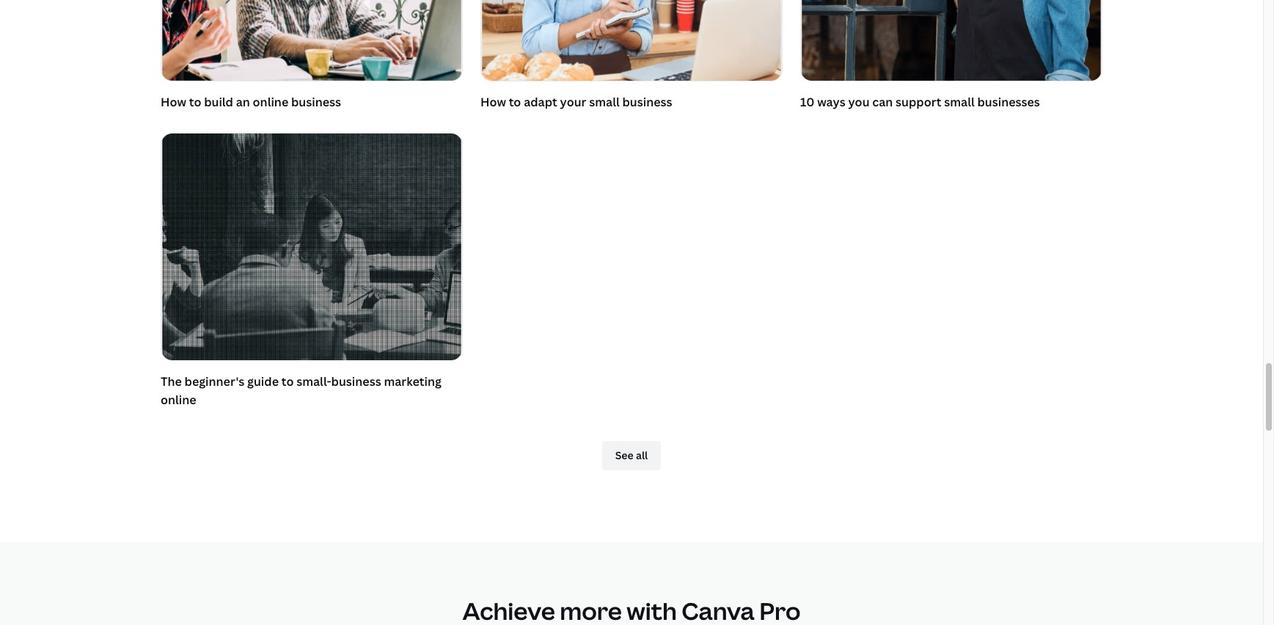 Task type: locate. For each thing, give the bounding box(es) containing it.
1 horizontal spatial how
[[481, 94, 506, 110]]

0 horizontal spatial to
[[189, 94, 201, 110]]

beginner's
[[185, 373, 245, 389]]

business down how build an online business image
[[291, 94, 341, 110]]

small
[[590, 94, 620, 110], [945, 94, 975, 110]]

to left the "adapt"
[[509, 94, 521, 110]]

how do adapt your small business image
[[481, 0, 782, 81]]

business down how do adapt your small business image
[[623, 94, 673, 110]]

online
[[253, 94, 289, 110], [161, 392, 196, 408]]

how
[[161, 94, 186, 110], [481, 94, 506, 110]]

business left marketing
[[331, 373, 381, 389]]

business
[[291, 94, 341, 110], [623, 94, 673, 110], [331, 373, 381, 389]]

to for build
[[189, 94, 201, 110]]

build
[[204, 94, 233, 110]]

support
[[896, 94, 942, 110]]

1 how from the left
[[161, 94, 186, 110]]

1 horizontal spatial to
[[282, 373, 294, 389]]

your
[[560, 94, 587, 110]]

2 how from the left
[[481, 94, 506, 110]]

how left 'build'
[[161, 94, 186, 110]]

to left 'build'
[[189, 94, 201, 110]]

how to build an online business
[[161, 94, 341, 110]]

0 horizontal spatial online
[[161, 392, 196, 408]]

1 vertical spatial online
[[161, 392, 196, 408]]

to inside the beginner's guide to small-business marketing online
[[282, 373, 294, 389]]

0 horizontal spatial small
[[590, 94, 620, 110]]

an
[[236, 94, 250, 110]]

online down the
[[161, 392, 196, 408]]

guide
[[247, 373, 279, 389]]

small right your
[[590, 94, 620, 110]]

0 horizontal spatial how
[[161, 94, 186, 110]]

small-
[[297, 373, 331, 389]]

10 ways you can support small businesses link
[[801, 0, 1103, 115]]

10
[[801, 94, 815, 110]]

business for online
[[291, 94, 341, 110]]

marketing
[[384, 373, 442, 389]]

online right an
[[253, 94, 289, 110]]

business inside the beginner's guide to small-business marketing online
[[331, 373, 381, 389]]

1 horizontal spatial small
[[945, 94, 975, 110]]

2 horizontal spatial to
[[509, 94, 521, 110]]

how for how to build an online business
[[161, 94, 186, 110]]

small right support on the top
[[945, 94, 975, 110]]

0 vertical spatial online
[[253, 94, 289, 110]]

2 small from the left
[[945, 94, 975, 110]]

ways
[[818, 94, 846, 110]]

the beginner's guide to small-business marketing online
[[161, 373, 442, 408]]

to
[[189, 94, 201, 110], [509, 94, 521, 110], [282, 373, 294, 389]]

how left the "adapt"
[[481, 94, 506, 110]]

how to build an online business link
[[161, 0, 463, 115]]

to right guide
[[282, 373, 294, 389]]



Task type: vqa. For each thing, say whether or not it's contained in the screenshot.
Try Canva - it's free image
no



Task type: describe. For each thing, give the bounding box(es) containing it.
10 ways you can support small businesses
[[801, 94, 1041, 110]]

the
[[161, 373, 182, 389]]

businesses
[[978, 94, 1041, 110]]

see
[[616, 449, 634, 463]]

1 small from the left
[[590, 94, 620, 110]]

to for adapt
[[509, 94, 521, 110]]

how to adapt your small business
[[481, 94, 673, 110]]

adapt
[[524, 94, 558, 110]]

business for small-
[[331, 373, 381, 389]]

how to adapt your small business link
[[481, 0, 783, 115]]

can
[[873, 94, 893, 110]]

see all
[[616, 449, 648, 463]]

see all link
[[603, 441, 661, 470]]

you
[[849, 94, 870, 110]]

how build an online business image
[[161, 0, 462, 81]]

10 ways you can support small businesses image
[[801, 0, 1102, 81]]

business for small
[[623, 94, 673, 110]]

the beginners guide to small business marketing online image
[[161, 133, 462, 360]]

how for how to adapt your small business
[[481, 94, 506, 110]]

the beginner's guide to small-business marketing online link
[[161, 133, 463, 413]]

1 horizontal spatial online
[[253, 94, 289, 110]]

all
[[636, 449, 648, 463]]

online inside the beginner's guide to small-business marketing online
[[161, 392, 196, 408]]



